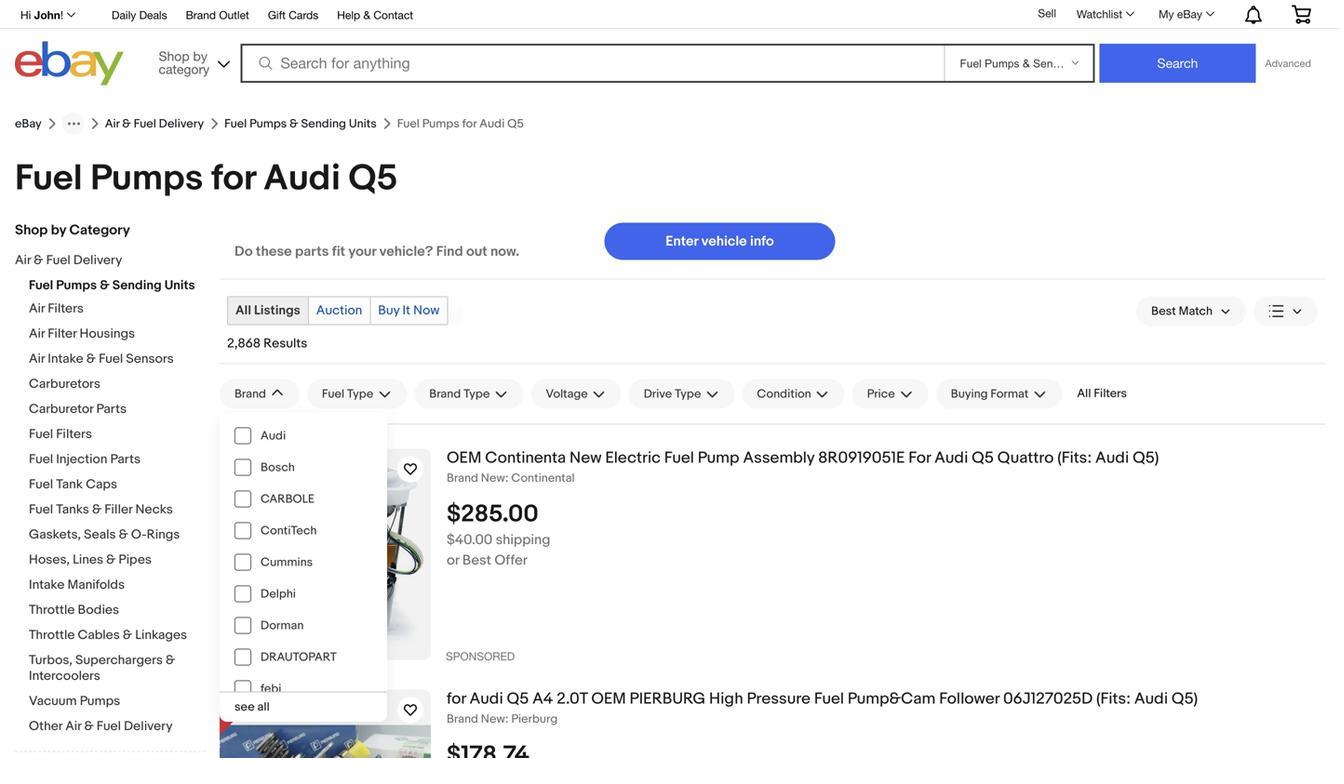 Task type: vqa. For each thing, say whether or not it's contained in the screenshot.
Live at ComplexCon with Dexter the Creator's with
no



Task type: describe. For each thing, give the bounding box(es) containing it.
o-
[[131, 528, 147, 543]]

by
[[51, 222, 66, 239]]

do these parts fit your vehicle? find out now.
[[235, 244, 520, 260]]

2 vertical spatial filters
[[56, 427, 92, 443]]

cummins link
[[220, 547, 387, 579]]

gaskets, seals & o-rings link
[[29, 528, 206, 545]]

(fits: inside for audi q5 a4 2.0t oem pierburg high pressure fuel pump&cam follower 06j127025d (fits: audi q5) brand new : pierburg
[[1097, 690, 1131, 710]]

filters inside all filters button
[[1095, 387, 1128, 401]]

sell
[[1039, 7, 1057, 20]]

fuel inside for audi q5 a4 2.0t oem pierburg high pressure fuel pump&cam follower 06j127025d (fits: audi q5) brand new : pierburg
[[815, 690, 845, 710]]

lines
[[73, 553, 103, 569]]

1 vertical spatial new
[[481, 471, 505, 486]]

fuel inside oem continenta new electric fuel pump assembly 8r0919051e for audi q5 quattro (fits: audi q5) brand new : continental
[[665, 449, 695, 468]]

2,868
[[227, 336, 261, 352]]

all for all filters
[[1078, 387, 1092, 401]]

0 vertical spatial air & fuel delivery link
[[105, 117, 204, 131]]

oem continenta new electric fuel pump assembly 8r0919051e for audi q5 quattro image
[[220, 449, 431, 661]]

your
[[349, 244, 377, 260]]

fit
[[332, 244, 346, 260]]

banner containing sell
[[15, 0, 1326, 90]]

continental
[[512, 471, 575, 486]]

account navigation
[[15, 0, 1326, 29]]

auction link
[[309, 298, 370, 325]]

bodies
[[78, 603, 119, 619]]

best
[[463, 552, 492, 569]]

fuel tanks & filler necks link
[[29, 502, 206, 520]]

filter
[[48, 326, 77, 342]]

drautopart
[[261, 651, 337, 665]]

shop by category
[[15, 222, 130, 239]]

follower
[[940, 690, 1000, 710]]

06j127025d
[[1004, 690, 1093, 710]]

caps
[[86, 477, 117, 493]]

fuel pumps for audi q5
[[15, 157, 398, 201]]

& inside help & contact link
[[364, 8, 371, 21]]

sending inside air & fuel delivery fuel pumps & sending units air filters air filter housings air intake & fuel sensors carburetors carburetor parts fuel filters fuel injection parts fuel tank caps fuel tanks & filler necks gaskets, seals & o-rings hoses, lines & pipes intake manifolds throttle bodies throttle cables & linkages turbos, superchargers & intercoolers vacuum pumps other air & fuel delivery
[[112, 278, 162, 294]]

pump
[[698, 449, 740, 468]]

delivery for air & fuel delivery fuel pumps & sending units air filters air filter housings air intake & fuel sensors carburetors carburetor parts fuel filters fuel injection parts fuel tank caps fuel tanks & filler necks gaskets, seals & o-rings hoses, lines & pipes intake manifolds throttle bodies throttle cables & linkages turbos, superchargers & intercoolers vacuum pumps other air & fuel delivery
[[73, 253, 122, 269]]

injection
[[56, 452, 107, 468]]

turbos,
[[29, 653, 73, 669]]

daily
[[112, 8, 136, 21]]

sponsored
[[446, 650, 515, 663]]

continenta
[[485, 449, 566, 468]]

0 vertical spatial parts
[[96, 402, 127, 418]]

necks
[[135, 502, 173, 518]]

air filters link
[[29, 301, 206, 319]]

help
[[337, 8, 361, 21]]

intake manifolds link
[[29, 578, 206, 596]]

enter vehicle info button
[[605, 223, 836, 260]]

contitech link
[[220, 515, 387, 547]]

assembly
[[743, 449, 815, 468]]

$40.00
[[447, 532, 493, 549]]

pump&cam
[[848, 690, 936, 710]]

oem inside for audi q5 a4 2.0t oem pierburg high pressure fuel pump&cam follower 06j127025d (fits: audi q5) brand new : pierburg
[[592, 690, 626, 710]]

throttle bodies link
[[29, 603, 206, 621]]

buy it now link
[[371, 298, 447, 325]]

intercoolers
[[29, 669, 100, 685]]

hoses,
[[29, 553, 70, 569]]

brand inside account "navigation"
[[186, 8, 216, 21]]

1 vertical spatial intake
[[29, 578, 65, 594]]

brand button
[[220, 379, 300, 409]]

0 vertical spatial intake
[[48, 352, 84, 367]]

for audi q5 a4 2.0t oem pierburg high pressure fuel pump&cam follower 06j127025d (fits: audi q5) brand new : pierburg
[[447, 690, 1199, 727]]

air intake & fuel sensors link
[[29, 352, 206, 369]]

dorman link
[[220, 610, 387, 642]]

other air & fuel delivery link
[[29, 719, 206, 737]]

see all
[[235, 701, 270, 715]]

all for all listings
[[236, 303, 251, 319]]

advanced link
[[1257, 45, 1321, 82]]

cards
[[289, 8, 319, 21]]

ebay link
[[15, 117, 42, 131]]

my ebay link
[[1149, 3, 1224, 25]]

sell link
[[1030, 7, 1065, 20]]

other
[[29, 719, 63, 735]]

brand outlet link
[[186, 6, 249, 26]]

advanced
[[1266, 57, 1312, 69]]

quattro
[[998, 449, 1054, 468]]

2 throttle from the top
[[29, 628, 75, 644]]

delphi
[[261, 587, 296, 602]]

tanks
[[56, 502, 89, 518]]

shipping
[[496, 532, 551, 549]]

buy it now
[[378, 303, 440, 319]]

sensors
[[126, 352, 174, 367]]

: inside oem continenta new electric fuel pump assembly 8r0919051e for audi q5 quattro (fits: audi q5) brand new : continental
[[505, 471, 509, 486]]

high
[[710, 690, 744, 710]]

pipes
[[119, 553, 152, 569]]

auction
[[316, 303, 363, 319]]

0 vertical spatial for
[[211, 157, 256, 201]]

throttle cables & linkages link
[[29, 628, 206, 646]]

rings
[[147, 528, 180, 543]]

0 vertical spatial sending
[[301, 117, 346, 131]]

q5 inside for audi q5 a4 2.0t oem pierburg high pressure fuel pump&cam follower 06j127025d (fits: audi q5) brand new : pierburg
[[507, 690, 529, 710]]

daily deals link
[[112, 6, 167, 26]]

fuel pumps & sending units
[[225, 117, 377, 131]]

all listings link
[[228, 298, 308, 325]]

contitech
[[261, 524, 317, 538]]



Task type: locate. For each thing, give the bounding box(es) containing it.
1 horizontal spatial (fits:
[[1097, 690, 1131, 710]]

0 vertical spatial q5)
[[1133, 449, 1160, 468]]

cummins
[[261, 556, 313, 570]]

new inside for audi q5 a4 2.0t oem pierburg high pressure fuel pump&cam follower 06j127025d (fits: audi q5) brand new : pierburg
[[481, 713, 505, 727]]

2 horizontal spatial q5
[[972, 449, 994, 468]]

0 vertical spatial ebay
[[1178, 7, 1203, 20]]

pumps down air & fuel delivery
[[90, 157, 203, 201]]

delivery
[[159, 117, 204, 131], [73, 253, 122, 269], [124, 719, 173, 735]]

hoses, lines & pipes link
[[29, 553, 206, 570]]

vacuum pumps link
[[29, 694, 206, 712]]

febi
[[261, 682, 282, 697]]

1 vertical spatial delivery
[[73, 253, 122, 269]]

0 vertical spatial filters
[[48, 301, 84, 317]]

air filter housings link
[[29, 326, 206, 344]]

oem inside oem continenta new electric fuel pump assembly 8r0919051e for audi q5 quattro (fits: audi q5) brand new : continental
[[447, 449, 482, 468]]

oem right tap to watch item - oem continenta new electric fuel pump assembly 8r0919051e for audi q5 quattro icon
[[447, 449, 482, 468]]

8r0919051e
[[819, 449, 906, 468]]

fuel pumps & sending units link
[[225, 117, 377, 131]]

: left pierburg
[[505, 713, 509, 727]]

enter
[[666, 233, 699, 250]]

see all button
[[220, 693, 387, 723]]

1 vertical spatial ebay
[[15, 117, 42, 131]]

now.
[[491, 244, 520, 260]]

bosch link
[[220, 452, 387, 484]]

1 vertical spatial oem
[[592, 690, 626, 710]]

1 vertical spatial parts
[[110, 452, 141, 468]]

:
[[505, 471, 509, 486], [505, 713, 509, 727]]

gift cards link
[[268, 6, 319, 26]]

carburetors
[[29, 377, 100, 393]]

parts
[[295, 244, 329, 260]]

brand up $285.00
[[447, 471, 479, 486]]

all filters
[[1078, 387, 1128, 401]]

1 vertical spatial q5)
[[1172, 690, 1199, 710]]

pumps up air filters link
[[56, 278, 97, 294]]

brand inside dropdown button
[[235, 387, 266, 402]]

housings
[[80, 326, 135, 342]]

2.0t
[[557, 690, 588, 710]]

brand
[[186, 8, 216, 21], [235, 387, 266, 402], [447, 471, 479, 486], [447, 713, 479, 727]]

pressure
[[747, 690, 811, 710]]

1 vertical spatial air & fuel delivery link
[[15, 253, 192, 271]]

2,868 results
[[227, 336, 308, 352]]

0 horizontal spatial sending
[[112, 278, 162, 294]]

these
[[256, 244, 292, 260]]

brand outlet
[[186, 8, 249, 21]]

units inside air & fuel delivery fuel pumps & sending units air filters air filter housings air intake & fuel sensors carburetors carburetor parts fuel filters fuel injection parts fuel tank caps fuel tanks & filler necks gaskets, seals & o-rings hoses, lines & pipes intake manifolds throttle bodies throttle cables & linkages turbos, superchargers & intercoolers vacuum pumps other air & fuel delivery
[[165, 278, 195, 294]]

tap to watch item - oem continenta new electric fuel pump assembly 8r0919051e for audi q5 quattro image
[[398, 457, 424, 483]]

shop
[[15, 222, 48, 239]]

1 horizontal spatial ebay
[[1178, 7, 1203, 20]]

my ebay
[[1159, 7, 1203, 20]]

carbole
[[261, 492, 315, 507]]

banner
[[15, 0, 1326, 90]]

0 horizontal spatial q5)
[[1133, 449, 1160, 468]]

1 horizontal spatial q5
[[507, 690, 529, 710]]

cables
[[78, 628, 120, 644]]

air & fuel delivery link down category on the left of the page
[[15, 253, 192, 271]]

for
[[909, 449, 931, 468]]

all
[[257, 701, 270, 715]]

dorman
[[261, 619, 304, 633]]

brand down 2,868
[[235, 387, 266, 402]]

0 vertical spatial units
[[349, 117, 377, 131]]

: down continenta
[[505, 471, 509, 486]]

all filters button
[[1070, 379, 1135, 409]]

0 vertical spatial :
[[505, 471, 509, 486]]

find
[[437, 244, 463, 260]]

fuel pumps for audi q5 main content
[[0, 105, 1341, 759]]

intake up carburetors
[[48, 352, 84, 367]]

febi link
[[220, 674, 387, 705]]

watchlist link
[[1067, 3, 1144, 25]]

oem right the 2.0t
[[592, 690, 626, 710]]

1 horizontal spatial q5)
[[1172, 690, 1199, 710]]

delivery down category on the left of the page
[[73, 253, 122, 269]]

1 vertical spatial for
[[447, 690, 466, 710]]

0 horizontal spatial all
[[236, 303, 251, 319]]

1 vertical spatial sending
[[112, 278, 162, 294]]

0 vertical spatial (fits:
[[1058, 449, 1093, 468]]

all
[[236, 303, 251, 319], [1078, 387, 1092, 401]]

delivery down "vacuum pumps" link
[[124, 719, 173, 735]]

1 vertical spatial :
[[505, 713, 509, 727]]

pumps up the other air & fuel delivery link
[[80, 694, 120, 710]]

superchargers
[[75, 653, 163, 669]]

$285.00
[[447, 500, 539, 529]]

1 vertical spatial all
[[1078, 387, 1092, 401]]

0 vertical spatial q5
[[349, 157, 398, 201]]

it
[[403, 303, 411, 319]]

1 vertical spatial q5
[[972, 449, 994, 468]]

drautopart link
[[220, 642, 387, 674]]

watchlist
[[1077, 7, 1123, 20]]

brand inside for audi q5 a4 2.0t oem pierburg high pressure fuel pump&cam follower 06j127025d (fits: audi q5) brand new : pierburg
[[447, 713, 479, 727]]

: inside for audi q5 a4 2.0t oem pierburg high pressure fuel pump&cam follower 06j127025d (fits: audi q5) brand new : pierburg
[[505, 713, 509, 727]]

0 horizontal spatial (fits:
[[1058, 449, 1093, 468]]

intake down hoses,
[[29, 578, 65, 594]]

bosch
[[261, 461, 295, 475]]

delivery up fuel pumps for audi q5
[[159, 117, 204, 131]]

0 horizontal spatial oem
[[447, 449, 482, 468]]

your shopping cart image
[[1292, 5, 1313, 24]]

1 vertical spatial (fits:
[[1097, 690, 1131, 710]]

0 vertical spatial new
[[570, 449, 602, 468]]

carbole link
[[220, 484, 387, 515]]

2 vertical spatial new
[[481, 713, 505, 727]]

deals
[[139, 8, 167, 21]]

(fits: right "06j127025d"
[[1097, 690, 1131, 710]]

q5 up 'do these parts fit your vehicle? find out now.'
[[349, 157, 398, 201]]

delivery for air & fuel delivery
[[159, 117, 204, 131]]

2 vertical spatial q5
[[507, 690, 529, 710]]

brand right tap to watch item - for audi q5 a4 2.0t oem pierburg high pressure fuel pump&cam follower 06j127025d "image"
[[447, 713, 479, 727]]

tank
[[56, 477, 83, 493]]

now
[[414, 303, 440, 319]]

see
[[235, 701, 255, 715]]

fuel filters link
[[29, 427, 206, 445]]

q5 left a4
[[507, 690, 529, 710]]

pierburg
[[512, 713, 558, 727]]

$285.00 $40.00 shipping or best offer
[[447, 500, 551, 569]]

0 vertical spatial all
[[236, 303, 251, 319]]

listings
[[254, 303, 301, 319]]

for up do
[[211, 157, 256, 201]]

1 : from the top
[[505, 471, 509, 486]]

None submit
[[1100, 44, 1257, 83]]

(fits: right quattro
[[1058, 449, 1093, 468]]

1 horizontal spatial for
[[447, 690, 466, 710]]

vacuum
[[29, 694, 77, 710]]

brand left outlet
[[186, 8, 216, 21]]

for right tap to watch item - for audi q5 a4 2.0t oem pierburg high pressure fuel pump&cam follower 06j127025d "image"
[[447, 690, 466, 710]]

do
[[235, 244, 253, 260]]

for audi q5 a4 2.0t oem pierburg high pressure fuel pump&cam follower 06j127025d image
[[220, 726, 431, 759]]

1 horizontal spatial units
[[349, 117, 377, 131]]

throttle left bodies
[[29, 603, 75, 619]]

q5 left quattro
[[972, 449, 994, 468]]

q5 inside oem continenta new electric fuel pump assembly 8r0919051e for audi q5 quattro (fits: audi q5) brand new : continental
[[972, 449, 994, 468]]

all inside button
[[1078, 387, 1092, 401]]

ebay inside fuel pumps for audi q5 main content
[[15, 117, 42, 131]]

parts down carburetors link
[[96, 402, 127, 418]]

0 horizontal spatial for
[[211, 157, 256, 201]]

vehicle
[[702, 233, 747, 250]]

None text field
[[447, 471, 1326, 486], [447, 713, 1326, 728], [447, 471, 1326, 486], [447, 713, 1326, 728]]

results
[[264, 336, 308, 352]]

new
[[570, 449, 602, 468], [481, 471, 505, 486], [481, 713, 505, 727]]

throttle up turbos,
[[29, 628, 75, 644]]

vehicle?
[[380, 244, 433, 260]]

buy
[[378, 303, 400, 319]]

1 vertical spatial filters
[[1095, 387, 1128, 401]]

0 horizontal spatial units
[[165, 278, 195, 294]]

1 vertical spatial units
[[165, 278, 195, 294]]

0 horizontal spatial q5
[[349, 157, 398, 201]]

carburetor parts link
[[29, 402, 206, 420]]

parts down fuel filters link
[[110, 452, 141, 468]]

contact
[[374, 8, 414, 21]]

category
[[69, 222, 130, 239]]

new up $285.00
[[481, 471, 505, 486]]

all listings
[[236, 303, 301, 319]]

enter vehicle info
[[666, 233, 775, 250]]

ebay inside account "navigation"
[[1178, 7, 1203, 20]]

2 : from the top
[[505, 713, 509, 727]]

air & fuel delivery link up fuel pumps for audi q5
[[105, 117, 204, 131]]

out
[[467, 244, 488, 260]]

my
[[1159, 7, 1175, 20]]

manifolds
[[68, 578, 125, 594]]

air
[[105, 117, 120, 131], [15, 253, 31, 269], [29, 301, 45, 317], [29, 326, 45, 342], [29, 352, 45, 367], [65, 719, 81, 735]]

1 horizontal spatial sending
[[301, 117, 346, 131]]

q5) inside for audi q5 a4 2.0t oem pierburg high pressure fuel pump&cam follower 06j127025d (fits: audi q5) brand new : pierburg
[[1172, 690, 1199, 710]]

for inside for audi q5 a4 2.0t oem pierburg high pressure fuel pump&cam follower 06j127025d (fits: audi q5) brand new : pierburg
[[447, 690, 466, 710]]

audi link
[[220, 420, 387, 452]]

0 vertical spatial delivery
[[159, 117, 204, 131]]

info
[[751, 233, 775, 250]]

1 vertical spatial throttle
[[29, 628, 75, 644]]

new left pierburg
[[481, 713, 505, 727]]

(fits: inside oem continenta new electric fuel pump assembly 8r0919051e for audi q5 quattro (fits: audi q5) brand new : continental
[[1058, 449, 1093, 468]]

0 vertical spatial oem
[[447, 449, 482, 468]]

seals
[[84, 528, 116, 543]]

1 throttle from the top
[[29, 603, 75, 619]]

0 horizontal spatial ebay
[[15, 117, 42, 131]]

1 horizontal spatial all
[[1078, 387, 1092, 401]]

brand inside oem continenta new electric fuel pump assembly 8r0919051e for audi q5 quattro (fits: audi q5) brand new : continental
[[447, 471, 479, 486]]

new up the 'continental' on the bottom left
[[570, 449, 602, 468]]

2 vertical spatial delivery
[[124, 719, 173, 735]]

electric
[[606, 449, 661, 468]]

pierburg
[[630, 690, 706, 710]]

1 horizontal spatial oem
[[592, 690, 626, 710]]

a4
[[533, 690, 554, 710]]

oem continenta new electric fuel pump assembly 8r0919051e for audi q5 quattro (fits: audi q5) brand new : continental
[[447, 449, 1160, 486]]

turbos, superchargers & intercoolers link
[[29, 653, 206, 687]]

tap to watch item - for audi q5 a4 2.0t oem pierburg high pressure fuel pump&cam follower 06j127025d image
[[398, 698, 424, 724]]

q5) inside oem continenta new electric fuel pump assembly 8r0919051e for audi q5 quattro (fits: audi q5) brand new : continental
[[1133, 449, 1160, 468]]

help & contact
[[337, 8, 414, 21]]

pumps up fuel pumps for audi q5
[[250, 117, 287, 131]]

filler
[[105, 502, 133, 518]]

0 vertical spatial throttle
[[29, 603, 75, 619]]



